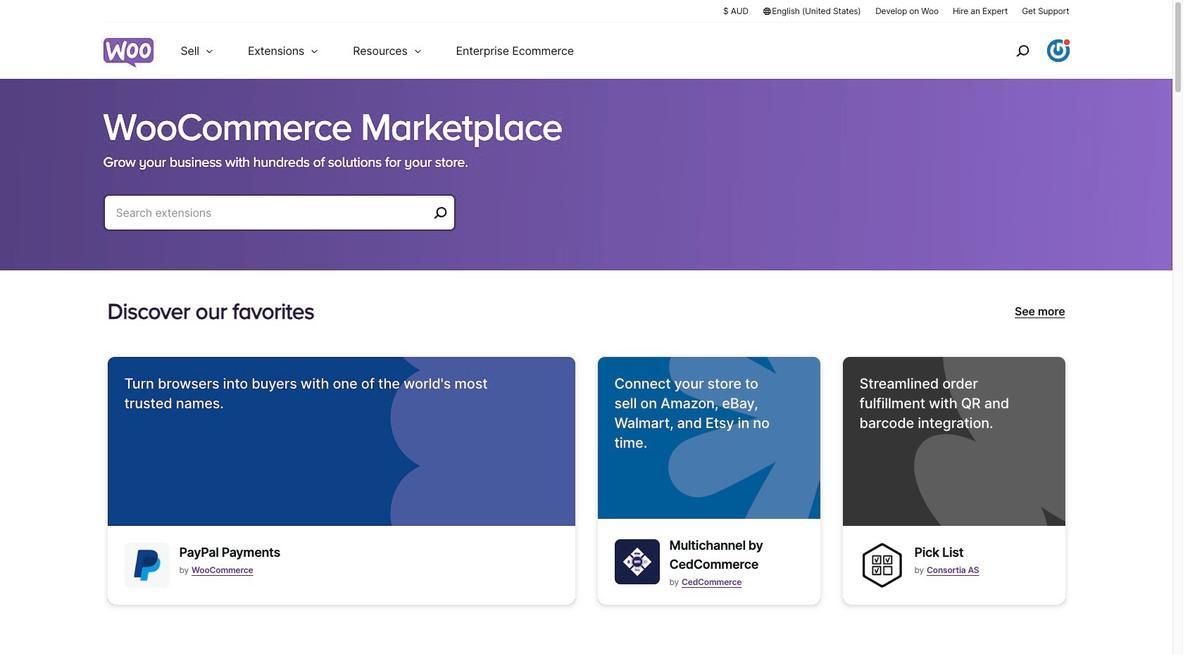Task type: describe. For each thing, give the bounding box(es) containing it.
service navigation menu element
[[986, 28, 1070, 74]]

Search extensions search field
[[116, 203, 429, 223]]



Task type: locate. For each thing, give the bounding box(es) containing it.
None search field
[[103, 194, 455, 248]]

search image
[[1011, 39, 1034, 62]]

open account menu image
[[1047, 39, 1070, 62]]



Task type: vqa. For each thing, say whether or not it's contained in the screenshot.
Search image
yes



